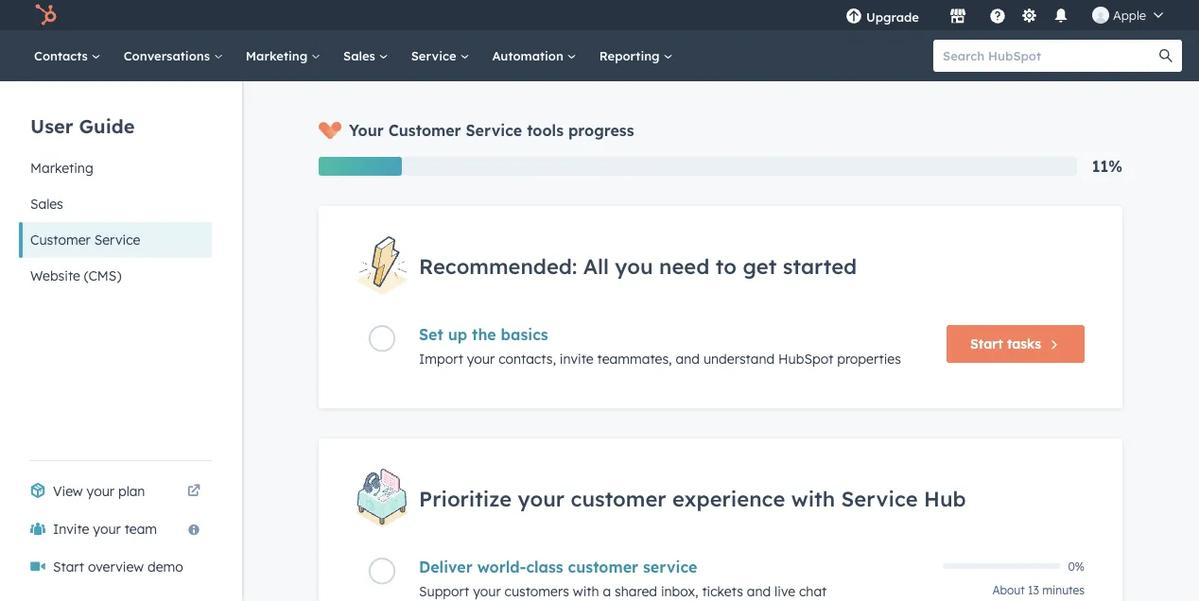 Task type: describe. For each thing, give the bounding box(es) containing it.
your inside set up the basics import your contacts, invite teammates, and understand hubspot properties
[[467, 351, 495, 368]]

invite
[[560, 351, 594, 368]]

conversations
[[124, 48, 214, 63]]

bob builder image
[[1093, 7, 1110, 24]]

live
[[775, 584, 796, 600]]

reporting link
[[588, 30, 684, 81]]

class
[[526, 558, 564, 577]]

start overview demo link
[[19, 549, 212, 587]]

properties
[[838, 351, 902, 368]]

contacts,
[[499, 351, 556, 368]]

your
[[349, 121, 384, 140]]

0 vertical spatial customer
[[571, 486, 667, 512]]

start overview demo
[[53, 559, 183, 576]]

view your plan
[[53, 483, 145, 500]]

team
[[125, 521, 157, 538]]

start tasks
[[971, 336, 1042, 353]]

your for prioritize your customer experience with service hub
[[518, 486, 565, 512]]

Search HubSpot search field
[[934, 40, 1166, 72]]

website (cms) button
[[19, 258, 212, 294]]

need
[[659, 253, 710, 279]]

overview
[[88, 559, 144, 576]]

settings image
[[1021, 8, 1038, 25]]

11%
[[1093, 157, 1123, 176]]

the
[[472, 326, 496, 345]]

start tasks button
[[947, 326, 1085, 364]]

contacts
[[34, 48, 92, 63]]

service left tools
[[466, 121, 522, 140]]

about 13 minutes
[[993, 584, 1085, 598]]

sales inside sales "button"
[[30, 196, 63, 212]]

started
[[783, 253, 857, 279]]

start for start overview demo
[[53, 559, 84, 576]]

website
[[30, 268, 80, 284]]

basics
[[501, 326, 548, 345]]

hub
[[924, 486, 967, 512]]

with inside deliver world-class customer service support your customers with a shared inbox, tickets and live chat
[[573, 584, 599, 600]]

tickets
[[702, 584, 744, 600]]

help image
[[990, 9, 1007, 26]]

invite your team
[[53, 521, 157, 538]]

hubspot
[[779, 351, 834, 368]]

link opens in a new window image
[[187, 485, 201, 499]]

customers
[[505, 584, 569, 600]]

user guide views element
[[19, 81, 212, 294]]

your for invite your team
[[93, 521, 121, 538]]

and inside deliver world-class customer service support your customers with a shared inbox, tickets and live chat
[[747, 584, 771, 600]]

progress
[[569, 121, 634, 140]]

prioritize
[[419, 486, 512, 512]]

automation
[[492, 48, 567, 63]]

invite
[[53, 521, 89, 538]]

hubspot image
[[34, 4, 57, 26]]

marketplaces image
[[950, 9, 967, 26]]

upgrade
[[867, 9, 920, 25]]

customer inside button
[[30, 232, 91, 248]]

deliver world-class customer service button
[[419, 558, 932, 577]]

marketing link
[[234, 30, 332, 81]]

a
[[603, 584, 611, 600]]

link opens in a new window image
[[187, 481, 201, 503]]

search button
[[1151, 40, 1183, 72]]

customer service
[[30, 232, 140, 248]]

marketing inside button
[[30, 160, 93, 176]]

hubspot link
[[23, 4, 71, 26]]

inbox,
[[661, 584, 699, 600]]

13
[[1028, 584, 1040, 598]]

minutes
[[1043, 584, 1085, 598]]

conversations link
[[112, 30, 234, 81]]

set
[[419, 326, 444, 345]]

search image
[[1160, 49, 1173, 62]]

you
[[615, 253, 653, 279]]

chat
[[799, 584, 827, 600]]

demo
[[148, 559, 183, 576]]

apple button
[[1081, 0, 1175, 30]]

guide
[[79, 114, 135, 138]]



Task type: locate. For each thing, give the bounding box(es) containing it.
with left a
[[573, 584, 599, 600]]

recommended:
[[419, 253, 577, 279]]

1 vertical spatial marketing
[[30, 160, 93, 176]]

upgrade image
[[846, 9, 863, 26]]

contacts link
[[23, 30, 112, 81]]

prioritize your customer experience with service hub
[[419, 486, 967, 512]]

0 vertical spatial and
[[676, 351, 700, 368]]

your left plan
[[87, 483, 114, 500]]

teammates,
[[598, 351, 672, 368]]

menu
[[833, 0, 1177, 30]]

user guide
[[30, 114, 135, 138]]

0 horizontal spatial customer
[[30, 232, 91, 248]]

marketing left sales link
[[246, 48, 311, 63]]

1 horizontal spatial start
[[971, 336, 1004, 353]]

support
[[419, 584, 470, 600]]

service inside button
[[94, 232, 140, 248]]

your down 'world-' on the bottom of the page
[[473, 584, 501, 600]]

sales link
[[332, 30, 400, 81]]

menu containing apple
[[833, 0, 1177, 30]]

start for start tasks
[[971, 336, 1004, 353]]

1 vertical spatial and
[[747, 584, 771, 600]]

service
[[411, 48, 460, 63], [466, 121, 522, 140], [94, 232, 140, 248], [842, 486, 918, 512]]

import
[[419, 351, 463, 368]]

deliver
[[419, 558, 473, 577]]

tasks
[[1008, 336, 1042, 353]]

0 horizontal spatial sales
[[30, 196, 63, 212]]

start left tasks
[[971, 336, 1004, 353]]

service link
[[400, 30, 481, 81]]

tools
[[527, 121, 564, 140]]

notifications button
[[1045, 0, 1078, 30]]

your inside deliver world-class customer service support your customers with a shared inbox, tickets and live chat
[[473, 584, 501, 600]]

view
[[53, 483, 83, 500]]

0 horizontal spatial with
[[573, 584, 599, 600]]

your left 'team'
[[93, 521, 121, 538]]

0 vertical spatial sales
[[343, 48, 379, 63]]

plan
[[118, 483, 145, 500]]

1 vertical spatial sales
[[30, 196, 63, 212]]

start
[[971, 336, 1004, 353], [53, 559, 84, 576]]

1 horizontal spatial marketing
[[246, 48, 311, 63]]

0 vertical spatial start
[[971, 336, 1004, 353]]

customer up a
[[568, 558, 639, 577]]

1 horizontal spatial customer
[[389, 121, 461, 140]]

your inside button
[[93, 521, 121, 538]]

customer inside deliver world-class customer service support your customers with a shared inbox, tickets and live chat
[[568, 558, 639, 577]]

sales button
[[19, 186, 212, 222]]

sales up your
[[343, 48, 379, 63]]

menu item
[[933, 0, 937, 30]]

0 horizontal spatial and
[[676, 351, 700, 368]]

up
[[448, 326, 468, 345]]

apple
[[1114, 7, 1147, 23]]

start inside start tasks button
[[971, 336, 1004, 353]]

marketing
[[246, 48, 311, 63], [30, 160, 93, 176]]

automation link
[[481, 30, 588, 81]]

help button
[[982, 0, 1014, 30]]

all
[[583, 253, 609, 279]]

reporting
[[600, 48, 664, 63]]

marketing button
[[19, 150, 212, 186]]

1 horizontal spatial and
[[747, 584, 771, 600]]

set up the basics button
[[419, 326, 932, 345]]

0%
[[1069, 560, 1085, 574]]

sales inside sales link
[[343, 48, 379, 63]]

service left hub at the right bottom
[[842, 486, 918, 512]]

service right sales link
[[411, 48, 460, 63]]

0 horizontal spatial start
[[53, 559, 84, 576]]

0 vertical spatial marketing
[[246, 48, 311, 63]]

customer
[[571, 486, 667, 512], [568, 558, 639, 577]]

sales
[[343, 48, 379, 63], [30, 196, 63, 212]]

to
[[716, 253, 737, 279]]

about
[[993, 584, 1025, 598]]

0 vertical spatial with
[[792, 486, 836, 512]]

recommended: all you need to get started
[[419, 253, 857, 279]]

settings link
[[1018, 5, 1042, 25]]

invite your team button
[[19, 511, 212, 549]]

shared
[[615, 584, 658, 600]]

your down the
[[467, 351, 495, 368]]

your customer service tools progress
[[349, 121, 634, 140]]

with right experience
[[792, 486, 836, 512]]

service down sales "button"
[[94, 232, 140, 248]]

and inside set up the basics import your contacts, invite teammates, and understand hubspot properties
[[676, 351, 700, 368]]

marketing down user
[[30, 160, 93, 176]]

customer right your
[[389, 121, 461, 140]]

website (cms)
[[30, 268, 121, 284]]

user
[[30, 114, 73, 138]]

0 vertical spatial customer
[[389, 121, 461, 140]]

customer
[[389, 121, 461, 140], [30, 232, 91, 248]]

world-
[[477, 558, 526, 577]]

start down invite
[[53, 559, 84, 576]]

view your plan link
[[19, 473, 212, 511]]

and
[[676, 351, 700, 368], [747, 584, 771, 600]]

and left live
[[747, 584, 771, 600]]

customer up website
[[30, 232, 91, 248]]

service
[[643, 558, 698, 577]]

marketplaces button
[[939, 0, 978, 30]]

deliver world-class customer service support your customers with a shared inbox, tickets and live chat
[[419, 558, 827, 600]]

start inside start overview demo link
[[53, 559, 84, 576]]

1 horizontal spatial sales
[[343, 48, 379, 63]]

customer up deliver world-class customer service support your customers with a shared inbox, tickets and live chat
[[571, 486, 667, 512]]

0 horizontal spatial marketing
[[30, 160, 93, 176]]

customer service button
[[19, 222, 212, 258]]

your for view your plan
[[87, 483, 114, 500]]

sales up customer service
[[30, 196, 63, 212]]

your customer service tools progress progress bar
[[319, 157, 402, 176]]

1 vertical spatial with
[[573, 584, 599, 600]]

and down 'set up the basics' 'button'
[[676, 351, 700, 368]]

1 vertical spatial start
[[53, 559, 84, 576]]

understand
[[704, 351, 775, 368]]

set up the basics import your contacts, invite teammates, and understand hubspot properties
[[419, 326, 902, 368]]

get
[[743, 253, 777, 279]]

1 vertical spatial customer
[[568, 558, 639, 577]]

notifications image
[[1053, 9, 1070, 26]]

1 horizontal spatial with
[[792, 486, 836, 512]]

experience
[[673, 486, 786, 512]]

with
[[792, 486, 836, 512], [573, 584, 599, 600]]

your
[[467, 351, 495, 368], [87, 483, 114, 500], [518, 486, 565, 512], [93, 521, 121, 538], [473, 584, 501, 600]]

(cms)
[[84, 268, 121, 284]]

your up the class
[[518, 486, 565, 512]]

1 vertical spatial customer
[[30, 232, 91, 248]]



Task type: vqa. For each thing, say whether or not it's contained in the screenshot.
2nd Insert popup button from left
no



